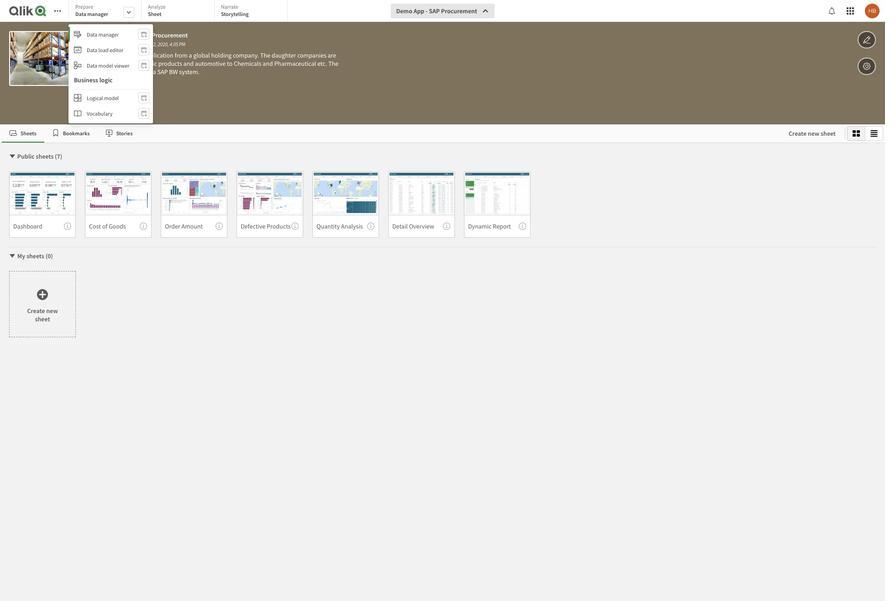 Task type: vqa. For each thing, say whether or not it's contained in the screenshot.
Catalog
no



Task type: locate. For each thing, give the bounding box(es) containing it.
amount
[[182, 222, 203, 230]]

sheet
[[148, 11, 162, 17]]

0 vertical spatial create new sheet
[[789, 129, 836, 138]]

1 horizontal spatial procurement
[[152, 31, 188, 39]]

tooltip right amount at the left of page
[[216, 223, 223, 230]]

daughter
[[272, 51, 296, 59]]

1 vertical spatial sap
[[140, 31, 151, 39]]

1 vertical spatial sheet
[[35, 315, 50, 323]]

order amount sheet is selected. press the spacebar or enter key to open order amount sheet. use the right and left arrow keys to navigate. element
[[161, 171, 228, 238]]

create
[[789, 129, 807, 138], [27, 306, 45, 315]]

data manager button
[[69, 27, 153, 42]]

detail overview
[[393, 222, 435, 230]]

bookmarks button
[[44, 124, 98, 143]]

a
[[189, 51, 192, 59], [153, 68, 156, 76]]

1 horizontal spatial create
[[789, 129, 807, 138]]

2 vertical spatial procurement
[[107, 51, 142, 59]]

0 vertical spatial sheets
[[36, 152, 54, 160]]

tooltip right report
[[519, 223, 527, 230]]

new inside create new sheet
[[46, 306, 58, 315]]

public sheets (7)
[[17, 152, 62, 160]]

1 vertical spatial from
[[139, 68, 152, 76]]

0 vertical spatial collapse image
[[9, 153, 16, 160]]

sheets left (0)
[[26, 252, 44, 260]]

tooltip for dashboard
[[64, 223, 71, 230]]

tab list containing prepare
[[69, 0, 291, 23]]

demo inside demo app - sap procurement data last loaded: oct 12, 2020, 4:05 pm procurement application from a global holding company. the daughter companies are active in electronic products and automotive to chemicals and pharmaceutical etc. the data comes from a sap bw system.
[[107, 31, 123, 39]]

0 vertical spatial demo
[[397, 7, 413, 15]]

sheets for public sheets
[[36, 152, 54, 160]]

2 horizontal spatial sap
[[429, 7, 440, 15]]

tooltip inside quantity analysis menu item
[[368, 223, 375, 230]]

0 horizontal spatial the
[[260, 51, 271, 59]]

application
[[0, 0, 886, 601]]

- for demo app - sap procurement data last loaded: oct 12, 2020, 4:05 pm procurement application from a global holding company. the daughter companies are active in electronic products and automotive to chemicals and pharmaceutical etc. the data comes from a sap bw system.
[[136, 31, 139, 39]]

data manager image
[[74, 31, 81, 38]]

1 vertical spatial new
[[46, 306, 58, 315]]

bw
[[169, 68, 178, 76]]

3 tooltip from the left
[[216, 223, 223, 230]]

products
[[267, 222, 291, 230]]

comes
[[120, 68, 138, 76]]

prepare
[[75, 3, 93, 10]]

dynamic report sheet is selected. press the spacebar or enter key to open dynamic report sheet. use the right and left arrow keys to navigate. element
[[464, 171, 531, 238]]

vocabulary
[[87, 110, 113, 117]]

sap inside button
[[429, 7, 440, 15]]

sheets
[[21, 130, 36, 136]]

narrate storytelling
[[221, 3, 249, 17]]

4 tooltip from the left
[[292, 223, 299, 230]]

0 horizontal spatial demo
[[107, 31, 123, 39]]

0 horizontal spatial sap
[[140, 31, 151, 39]]

1 vertical spatial model
[[104, 94, 119, 101]]

1 horizontal spatial new
[[809, 129, 820, 138]]

7 tooltip from the left
[[519, 223, 527, 230]]

are
[[328, 51, 337, 59]]

data model viewer
[[87, 62, 129, 69]]

0 horizontal spatial app
[[124, 31, 135, 39]]

- inside button
[[426, 7, 428, 15]]

create new sheet
[[789, 129, 836, 138], [27, 306, 58, 323]]

- for demo app - sap procurement
[[426, 7, 428, 15]]

tooltip inside the 'defective products' menu item
[[292, 223, 299, 230]]

defective products sheet is selected. press the spacebar or enter key to open defective products sheet. use the right and left arrow keys to navigate. element
[[237, 171, 304, 238]]

1 vertical spatial tab list
[[2, 124, 780, 143]]

0 vertical spatial app
[[414, 7, 425, 15]]

1 vertical spatial create
[[27, 306, 45, 315]]

0 vertical spatial a
[[189, 51, 192, 59]]

1 vertical spatial demo
[[107, 31, 123, 39]]

1 horizontal spatial and
[[263, 59, 273, 68]]

model up logic on the left of page
[[99, 62, 113, 69]]

defective products
[[241, 222, 291, 230]]

manager up data load editor button
[[99, 31, 119, 38]]

1 horizontal spatial sap
[[157, 68, 168, 76]]

manager
[[87, 11, 108, 17], [99, 31, 119, 38]]

pharmaceutical
[[274, 59, 316, 68]]

sheets left (7) on the left top of page
[[36, 152, 54, 160]]

1 vertical spatial sheets
[[26, 252, 44, 260]]

application image
[[74, 46, 81, 53]]

and right bw
[[184, 59, 194, 68]]

1 vertical spatial manager
[[99, 31, 119, 38]]

0 vertical spatial -
[[426, 7, 428, 15]]

1 horizontal spatial sheet
[[821, 129, 836, 138]]

1 vertical spatial create new sheet
[[27, 306, 58, 323]]

global
[[193, 51, 210, 59]]

demo app - sap procurement button
[[391, 4, 495, 18]]

data manager
              - open in new tab image
[[141, 31, 147, 38]]

stories
[[116, 130, 133, 136]]

app
[[414, 7, 425, 15], [124, 31, 135, 39]]

0 horizontal spatial and
[[184, 59, 194, 68]]

viewer
[[114, 62, 129, 69]]

quantity analysis
[[317, 222, 363, 230]]

and
[[184, 59, 194, 68], [263, 59, 273, 68]]

0 horizontal spatial from
[[139, 68, 152, 76]]

tooltip inside dashboard menu item
[[64, 223, 71, 230]]

app inside demo app - sap procurement button
[[414, 7, 425, 15]]

0 horizontal spatial create
[[27, 306, 45, 315]]

list view image
[[871, 130, 879, 137]]

application
[[143, 51, 174, 59]]

0 horizontal spatial -
[[136, 31, 139, 39]]

(7)
[[55, 152, 62, 160]]

2 tooltip from the left
[[140, 223, 147, 230]]

tooltip inside detail overview menu item
[[443, 223, 451, 230]]

model
[[99, 62, 113, 69], [104, 94, 119, 101]]

collapse image left "public"
[[9, 153, 16, 160]]

-
[[426, 7, 428, 15], [136, 31, 139, 39]]

1 horizontal spatial create new sheet
[[789, 129, 836, 138]]

data right data manager image
[[87, 31, 97, 38]]

12,
[[151, 41, 157, 48]]

1 vertical spatial -
[[136, 31, 139, 39]]

a right the 'data model viewer
              - open in new tab' image at the top left of page
[[153, 68, 156, 76]]

5 tooltip from the left
[[368, 223, 375, 230]]

tooltip right products
[[292, 223, 299, 230]]

0 vertical spatial create
[[789, 129, 807, 138]]

narrate
[[221, 3, 238, 10]]

demo for demo app - sap procurement data last loaded: oct 12, 2020, 4:05 pm procurement application from a global holding company. the daughter companies are active in electronic products and automotive to chemicals and pharmaceutical etc. the data comes from a sap bw system.
[[107, 31, 123, 39]]

tooltip for quantity analysis
[[368, 223, 375, 230]]

model for data
[[99, 62, 113, 69]]

1 collapse image from the top
[[9, 153, 16, 160]]

tooltip inside order amount menu item
[[216, 223, 223, 230]]

demo inside button
[[397, 7, 413, 15]]

6 tooltip from the left
[[443, 223, 451, 230]]

the left daughter
[[260, 51, 271, 59]]

tab list
[[69, 0, 291, 23], [2, 124, 780, 143]]

data load editor
[[87, 46, 123, 53]]

data model image
[[74, 62, 81, 69]]

2 vertical spatial sap
[[157, 68, 168, 76]]

app for demo app - sap procurement
[[414, 7, 425, 15]]

(0)
[[46, 252, 53, 260]]

detail overview sheet is selected. press the spacebar or enter key to open detail overview sheet. use the right and left arrow keys to navigate. element
[[389, 171, 455, 238]]

collapse image
[[9, 153, 16, 160], [9, 252, 16, 260]]

group
[[848, 126, 884, 141]]

sheets
[[36, 152, 54, 160], [26, 252, 44, 260]]

order
[[165, 222, 180, 230]]

toolbar
[[0, 0, 886, 124]]

tooltip
[[64, 223, 71, 230], [140, 223, 147, 230], [216, 223, 223, 230], [292, 223, 299, 230], [368, 223, 375, 230], [443, 223, 451, 230], [519, 223, 527, 230]]

logical model
[[87, 94, 119, 101]]

data down the prepare
[[75, 11, 86, 17]]

vocabulary button
[[69, 106, 153, 121]]

overview
[[409, 222, 435, 230]]

my
[[17, 252, 25, 260]]

create inside create new sheet
[[27, 306, 45, 315]]

sheet inside create new sheet button
[[821, 129, 836, 138]]

0 horizontal spatial new
[[46, 306, 58, 315]]

data left last at left top
[[107, 41, 117, 48]]

holding
[[211, 51, 232, 59]]

1 horizontal spatial from
[[175, 51, 188, 59]]

sheet
[[821, 129, 836, 138], [35, 315, 50, 323]]

model for logical
[[104, 94, 119, 101]]

0 vertical spatial new
[[809, 129, 820, 138]]

in
[[124, 59, 129, 68]]

of
[[102, 222, 108, 230]]

procurement inside demo app - sap procurement button
[[441, 7, 478, 15]]

tooltip inside "dynamic report" menu item
[[519, 223, 527, 230]]

0 horizontal spatial a
[[153, 68, 156, 76]]

new
[[809, 129, 820, 138], [46, 306, 58, 315]]

collapse image left the my
[[9, 252, 16, 260]]

last
[[118, 41, 125, 48]]

- inside demo app - sap procurement data last loaded: oct 12, 2020, 4:05 pm procurement application from a global holding company. the daughter companies are active in electronic products and automotive to chemicals and pharmaceutical etc. the data comes from a sap bw system.
[[136, 31, 139, 39]]

sap
[[429, 7, 440, 15], [140, 31, 151, 39], [157, 68, 168, 76]]

1 vertical spatial procurement
[[152, 31, 188, 39]]

book image
[[74, 110, 81, 117]]

system.
[[179, 68, 200, 76]]

1 tooltip from the left
[[64, 223, 71, 230]]

sap for demo app - sap procurement data last loaded: oct 12, 2020, 4:05 pm procurement application from a global holding company. the daughter companies are active in electronic products and automotive to chemicals and pharmaceutical etc. the data comes from a sap bw system.
[[140, 31, 151, 39]]

cost of goods sheet is selected. press the spacebar or enter key to open cost of goods sheet. use the right and left arrow keys to navigate. element
[[85, 171, 152, 238]]

from
[[175, 51, 188, 59], [139, 68, 152, 76]]

1 vertical spatial collapse image
[[9, 252, 16, 260]]

1 horizontal spatial -
[[426, 7, 428, 15]]

tooltip right analysis
[[368, 223, 375, 230]]

cost of goods menu item
[[85, 215, 152, 238]]

1 horizontal spatial demo
[[397, 7, 413, 15]]

1 vertical spatial app
[[124, 31, 135, 39]]

app for demo app - sap procurement data last loaded: oct 12, 2020, 4:05 pm procurement application from a global holding company. the daughter companies are active in electronic products and automotive to chemicals and pharmaceutical etc. the data comes from a sap bw system.
[[124, 31, 135, 39]]

a left global
[[189, 51, 192, 59]]

model up vocabulary button
[[104, 94, 119, 101]]

application containing demo app - sap procurement
[[0, 0, 886, 601]]

data left load
[[87, 46, 97, 53]]

0 vertical spatial from
[[175, 51, 188, 59]]

dynamic
[[469, 222, 492, 230]]

from right "comes"
[[139, 68, 152, 76]]

manager down the prepare
[[87, 11, 108, 17]]

0 vertical spatial sheet
[[821, 129, 836, 138]]

0 vertical spatial model
[[99, 62, 113, 69]]

prepare data manager
[[75, 3, 108, 17]]

app inside demo app - sap procurement data last loaded: oct 12, 2020, 4:05 pm procurement application from a global holding company. the daughter companies are active in electronic products and automotive to chemicals and pharmaceutical etc. the data comes from a sap bw system.
[[124, 31, 135, 39]]

data
[[75, 11, 86, 17], [87, 31, 97, 38], [107, 41, 117, 48], [87, 46, 97, 53], [87, 62, 97, 69]]

tooltip for cost of goods
[[140, 223, 147, 230]]

data right data model icon
[[87, 62, 97, 69]]

0 horizontal spatial sheet
[[35, 315, 50, 323]]

detail
[[393, 222, 408, 230]]

and right chemicals
[[263, 59, 273, 68]]

demo
[[397, 7, 413, 15], [107, 31, 123, 39]]

companies
[[298, 51, 327, 59]]

0 vertical spatial tab list
[[69, 0, 291, 23]]

tooltip inside cost of goods menu item
[[140, 223, 147, 230]]

tooltip for order amount
[[216, 223, 223, 230]]

0 horizontal spatial create new sheet
[[27, 306, 58, 323]]

tooltip right overview
[[443, 223, 451, 230]]

pm
[[179, 41, 186, 48]]

logical model
              - open in new tab image
[[141, 94, 147, 101]]

0 vertical spatial procurement
[[441, 7, 478, 15]]

defective products menu item
[[237, 215, 304, 238]]

0 vertical spatial manager
[[87, 11, 108, 17]]

tooltip right goods
[[140, 223, 147, 230]]

the right etc.
[[329, 59, 339, 68]]

the
[[260, 51, 271, 59], [329, 59, 339, 68]]

1 horizontal spatial app
[[414, 7, 425, 15]]

0 vertical spatial sap
[[429, 7, 440, 15]]

tooltip left cost
[[64, 223, 71, 230]]

2 horizontal spatial procurement
[[441, 7, 478, 15]]

manager inside button
[[99, 31, 119, 38]]

from down pm
[[175, 51, 188, 59]]

procurement
[[441, 7, 478, 15], [152, 31, 188, 39], [107, 51, 142, 59]]

0 horizontal spatial procurement
[[107, 51, 142, 59]]

cost of goods
[[89, 222, 126, 230]]

data load editor
              - open in new tab image
[[141, 46, 147, 53]]

2 collapse image from the top
[[9, 252, 16, 260]]



Task type: describe. For each thing, give the bounding box(es) containing it.
data inside demo app - sap procurement data last loaded: oct 12, 2020, 4:05 pm procurement application from a global holding company. the daughter companies are active in electronic products and automotive to chemicals and pharmaceutical etc. the data comes from a sap bw system.
[[107, 41, 117, 48]]

loaded:
[[126, 41, 142, 48]]

analyze
[[148, 3, 166, 10]]

quantity analysis menu item
[[313, 215, 379, 238]]

procurement for demo app - sap procurement data last loaded: oct 12, 2020, 4:05 pm procurement application from a global holding company. the daughter companies are active in electronic products and automotive to chemicals and pharmaceutical etc. the data comes from a sap bw system.
[[152, 31, 188, 39]]

to
[[227, 59, 233, 68]]

demo app - sap procurement
[[397, 7, 478, 15]]

storytelling
[[221, 11, 249, 17]]

public
[[17, 152, 35, 160]]

data
[[107, 68, 119, 76]]

1 and from the left
[[184, 59, 194, 68]]

my sheets (0)
[[17, 252, 53, 260]]

products
[[158, 59, 182, 68]]

new inside button
[[809, 129, 820, 138]]

demo for demo app - sap procurement
[[397, 7, 413, 15]]

quantity
[[317, 222, 340, 230]]

chemicals
[[234, 59, 262, 68]]

business logic
[[74, 76, 113, 84]]

2020,
[[158, 41, 169, 48]]

4:05
[[170, 41, 178, 48]]

stories button
[[98, 124, 140, 143]]

detail overview menu item
[[389, 215, 455, 238]]

edit image
[[863, 34, 872, 45]]

dynamic report
[[469, 222, 511, 230]]

dashboard
[[13, 222, 42, 230]]

dashboard menu item
[[9, 215, 76, 238]]

procurement for demo app - sap procurement
[[441, 7, 478, 15]]

analyze sheet
[[148, 3, 166, 17]]

tab list inside toolbar
[[69, 0, 291, 23]]

collapse image for my
[[9, 252, 16, 260]]

dashboard sheet is selected. press the spacebar or enter key to open dashboard sheet. use the right and left arrow keys to navigate. element
[[9, 171, 76, 238]]

1 horizontal spatial the
[[329, 59, 339, 68]]

sheets button
[[2, 124, 44, 143]]

load
[[99, 46, 109, 53]]

create inside button
[[789, 129, 807, 138]]

etc.
[[318, 59, 327, 68]]

business logic image
[[74, 94, 81, 101]]

2 and from the left
[[263, 59, 273, 68]]

oct
[[143, 41, 150, 48]]

create new sheet inside button
[[789, 129, 836, 138]]

create new sheet button
[[782, 126, 844, 141]]

demo app - sap procurement data last loaded: oct 12, 2020, 4:05 pm procurement application from a global holding company. the daughter companies are active in electronic products and automotive to chemicals and pharmaceutical etc. the data comes from a sap bw system.
[[107, 31, 340, 76]]

order amount menu item
[[161, 215, 228, 238]]

app options image
[[863, 61, 872, 72]]

business
[[74, 76, 98, 84]]

data model viewer
              - open in new tab image
[[141, 62, 147, 69]]

order amount
[[165, 222, 203, 230]]

quantity analysis sheet is selected. press the spacebar or enter key to open quantity analysis sheet. use the right and left arrow keys to navigate. element
[[313, 171, 379, 238]]

1 horizontal spatial a
[[189, 51, 192, 59]]

grid view image
[[853, 130, 861, 137]]

sap for demo app - sap procurement
[[429, 7, 440, 15]]

tab list containing sheets
[[2, 124, 780, 143]]

data for model
[[87, 62, 97, 69]]

manager inside the prepare data manager
[[87, 11, 108, 17]]

data for manager
[[87, 31, 97, 38]]

vocabulary
              - open in new tab image
[[141, 110, 147, 117]]

data for load
[[87, 46, 97, 53]]

logical
[[87, 94, 103, 101]]

logical model button
[[69, 91, 153, 105]]

sheets for my sheets
[[26, 252, 44, 260]]

data load editor button
[[69, 43, 153, 57]]

tooltip for detail overview
[[443, 223, 451, 230]]

toolbar containing demo app - sap procurement
[[0, 0, 886, 124]]

dynamic report menu item
[[464, 215, 531, 238]]

data model viewer button
[[69, 58, 153, 73]]

automotive
[[195, 59, 226, 68]]

collapse image for public
[[9, 153, 16, 160]]

report
[[493, 222, 511, 230]]

company.
[[233, 51, 259, 59]]

tooltip for dynamic report
[[519, 223, 527, 230]]

logic
[[99, 76, 113, 84]]

analysis
[[341, 222, 363, 230]]

data manager
[[87, 31, 119, 38]]

tooltip for defective products
[[292, 223, 299, 230]]

bookmarks
[[63, 130, 90, 136]]

goods
[[109, 222, 126, 230]]

cost
[[89, 222, 101, 230]]

1 vertical spatial a
[[153, 68, 156, 76]]

defective
[[241, 222, 266, 230]]

electronic
[[131, 59, 157, 68]]

active
[[107, 59, 123, 68]]

data inside the prepare data manager
[[75, 11, 86, 17]]

editor
[[110, 46, 123, 53]]



